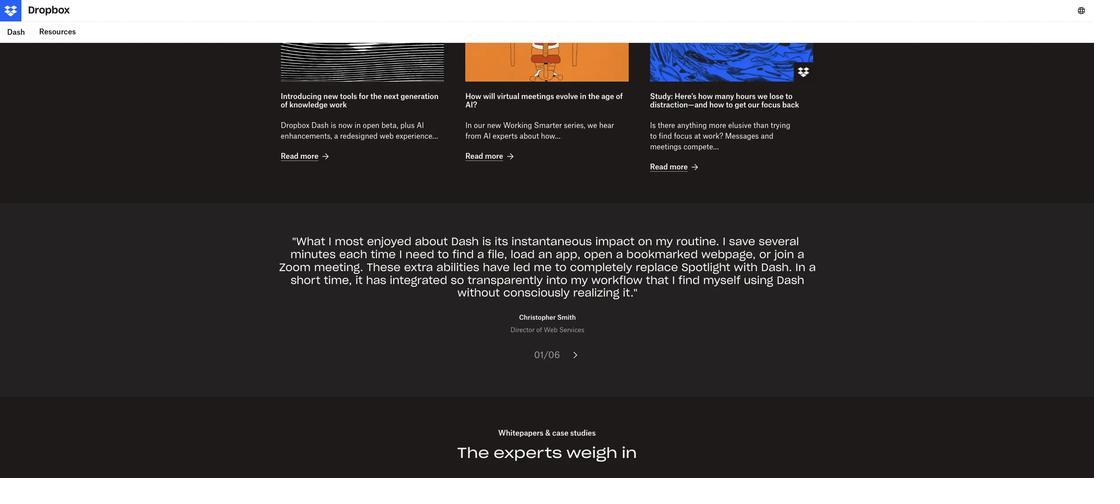 Task type: locate. For each thing, give the bounding box(es) containing it.
ai inside in our new working smarter series, we hear from ai experts about how…
[[484, 132, 491, 141]]

0 vertical spatial our
[[748, 100, 760, 109]]

read more down enhancements,
[[281, 152, 319, 161]]

dash left the resources link
[[7, 28, 25, 37]]

several
[[759, 235, 799, 249]]

0 vertical spatial meetings
[[521, 92, 554, 101]]

more for in our new working smarter series, we hear from ai experts about how…
[[485, 152, 503, 161]]

0 horizontal spatial read more link
[[281, 151, 331, 162]]

0 horizontal spatial of
[[281, 100, 288, 109]]

1 horizontal spatial in
[[580, 92, 587, 101]]

0 horizontal spatial about
[[415, 235, 448, 249]]

dash link
[[0, 21, 32, 43]]

1 horizontal spatial find
[[659, 132, 672, 141]]

image features a sketch of a person sitting at a table with a laptop open in front of them with a cup of coffee and a plant alongside, while abstract drawings of people and objects in a patchwork pattern emerge from the laptop. image
[[466, 0, 629, 82]]

meetings inside how will virtual meetings evolve in the age of ai?
[[521, 92, 554, 101]]

focus left the back
[[762, 100, 781, 109]]

in up from
[[466, 121, 472, 130]]

1 vertical spatial new
[[487, 121, 501, 130]]

anything
[[677, 121, 707, 130]]

new inside in our new working smarter series, we hear from ai experts about how…
[[487, 121, 501, 130]]

hours
[[736, 92, 756, 101]]

our right 'get'
[[748, 100, 760, 109]]

0 vertical spatial in
[[466, 121, 472, 130]]

ai right from
[[484, 132, 491, 141]]

to right 'need'
[[438, 248, 449, 262]]

study:
[[650, 92, 673, 101]]

0 horizontal spatial focus
[[674, 132, 692, 141]]

1 horizontal spatial ai
[[484, 132, 491, 141]]

of up dropbox in the top left of the page
[[281, 100, 288, 109]]

abilities
[[437, 261, 480, 275]]

bookmarked
[[627, 248, 698, 262]]

1 vertical spatial we
[[588, 121, 597, 130]]

find up so
[[453, 248, 474, 262]]

how…
[[541, 132, 561, 141]]

dash up enhancements,
[[312, 121, 329, 130]]

1 horizontal spatial read
[[466, 152, 483, 161]]

i
[[329, 235, 332, 249], [723, 235, 726, 249], [399, 248, 402, 262], [672, 274, 675, 287]]

0 vertical spatial in
[[580, 92, 587, 101]]

read more down compete…
[[650, 163, 688, 172]]

it."
[[623, 286, 638, 300]]

find right that
[[679, 274, 700, 287]]

ai up experience…
[[417, 121, 424, 130]]

read more
[[281, 152, 319, 161], [466, 152, 503, 161], [650, 163, 688, 172]]

distraction—and
[[650, 100, 708, 109]]

1 vertical spatial is
[[482, 235, 491, 249]]

0 horizontal spatial open
[[363, 121, 380, 130]]

we left hear
[[588, 121, 597, 130]]

we inside in our new working smarter series, we hear from ai experts about how…
[[588, 121, 597, 130]]

1 horizontal spatial in
[[796, 261, 806, 275]]

dash
[[7, 28, 25, 37], [312, 121, 329, 130], [451, 235, 479, 249], [777, 274, 805, 287]]

a
[[334, 132, 338, 141], [477, 248, 484, 262], [616, 248, 623, 262], [798, 248, 805, 262], [809, 261, 816, 275]]

1 horizontal spatial my
[[656, 235, 673, 249]]

0 horizontal spatial in
[[466, 121, 472, 130]]

about inside '"what i most enjoyed about dash is its instantaneous impact on my routine. i save several minutes each time i need to find a file, load an app, open a bookmarked webpage, or join a zoom meeting. these extra abilities have led me to completely replace spotlight with dash. in a short time, it has integrated so transparently into my workflow that i find myself using dash without consciously realizing it."'
[[415, 235, 448, 249]]

of left web
[[536, 327, 542, 334]]

find down there
[[659, 132, 672, 141]]

more down compete…
[[670, 163, 688, 172]]

0 horizontal spatial our
[[474, 121, 485, 130]]

1 vertical spatial open
[[584, 248, 613, 262]]

in right join at right bottom
[[796, 261, 806, 275]]

is left "its"
[[482, 235, 491, 249]]

web
[[380, 132, 394, 141]]

time,
[[324, 274, 352, 287]]

0 horizontal spatial find
[[453, 248, 474, 262]]

weigh
[[567, 445, 618, 463]]

focus down anything
[[674, 132, 692, 141]]

is inside '"what i most enjoyed about dash is its instantaneous impact on my routine. i save several minutes each time i need to find a file, load an app, open a bookmarked webpage, or join a zoom meeting. these extra abilities have led me to completely replace spotlight with dash. in a short time, it has integrated so transparently into my workflow that i find myself using dash without consciously realizing it."'
[[482, 235, 491, 249]]

2 horizontal spatial in
[[622, 445, 637, 463]]

0 horizontal spatial we
[[588, 121, 597, 130]]

with
[[734, 261, 758, 275]]

dash down join at right bottom
[[777, 274, 805, 287]]

of right age
[[616, 92, 623, 101]]

to inside is there anything more elusive than trying to find focus at work? messages and meetings compete…
[[650, 132, 657, 141]]

read more down from
[[466, 152, 503, 161]]

more down working
[[485, 152, 503, 161]]

studies
[[570, 429, 596, 438]]

we
[[758, 92, 768, 101], [588, 121, 597, 130]]

instantaneous
[[512, 235, 592, 249]]

redesigned
[[340, 132, 378, 141]]

more down enhancements,
[[300, 152, 319, 161]]

realizing
[[573, 286, 620, 300]]

elusive
[[728, 121, 752, 130]]

my right on
[[656, 235, 673, 249]]

more inside is there anything more elusive than trying to find focus at work? messages and meetings compete…
[[709, 121, 726, 130]]

our
[[748, 100, 760, 109], [474, 121, 485, 130]]

i left most in the left of the page
[[329, 235, 332, 249]]

save
[[729, 235, 755, 249]]

0 horizontal spatial is
[[331, 121, 336, 130]]

read for in our new working smarter series, we hear from ai experts about how…
[[466, 152, 483, 161]]

my right into
[[571, 274, 588, 287]]

i right time
[[399, 248, 402, 262]]

1 horizontal spatial our
[[748, 100, 760, 109]]

read more link down compete…
[[650, 162, 701, 173]]

transparently
[[468, 274, 543, 287]]

0 vertical spatial new
[[324, 92, 338, 101]]

in inside how will virtual meetings evolve in the age of ai?
[[580, 92, 587, 101]]

more
[[709, 121, 726, 130], [300, 152, 319, 161], [485, 152, 503, 161], [670, 163, 688, 172]]

1 horizontal spatial meetings
[[650, 142, 682, 151]]

experts down working
[[493, 132, 518, 141]]

ai?
[[466, 100, 477, 109]]

work
[[330, 100, 347, 109]]

about inside in our new working smarter series, we hear from ai experts about how…
[[520, 132, 539, 141]]

about up extra
[[415, 235, 448, 249]]

so
[[451, 274, 464, 287]]

0 horizontal spatial new
[[324, 92, 338, 101]]

0 horizontal spatial read
[[281, 152, 299, 161]]

1 horizontal spatial focus
[[762, 100, 781, 109]]

to right 'me'
[[555, 261, 567, 275]]

in right weigh
[[622, 445, 637, 463]]

meetings inside is there anything more elusive than trying to find focus at work? messages and meetings compete…
[[650, 142, 682, 151]]

in inside in our new working smarter series, we hear from ai experts about how…
[[466, 121, 472, 130]]

0 vertical spatial find
[[659, 132, 672, 141]]

the inside how will virtual meetings evolve in the age of ai?
[[588, 92, 600, 101]]

1 vertical spatial in
[[355, 121, 361, 130]]

0 horizontal spatial in
[[355, 121, 361, 130]]

open right app,
[[584, 248, 613, 262]]

1 the from the left
[[371, 92, 382, 101]]

dash.
[[761, 261, 792, 275]]

from
[[466, 132, 482, 141]]

has
[[366, 274, 386, 287]]

services
[[559, 327, 585, 334]]

1 vertical spatial ai
[[484, 132, 491, 141]]

read for dropbox dash is now in open beta, plus ai enhancements, a redesigned web experience…
[[281, 152, 299, 161]]

consciously
[[503, 286, 570, 300]]

the right 'for'
[[371, 92, 382, 101]]

our inside in our new working smarter series, we hear from ai experts about how…
[[474, 121, 485, 130]]

2 vertical spatial find
[[679, 274, 700, 287]]

how
[[698, 92, 713, 101], [710, 100, 724, 109]]

open up redesigned
[[363, 121, 380, 130]]

0 vertical spatial open
[[363, 121, 380, 130]]

read down from
[[466, 152, 483, 161]]

1 vertical spatial my
[[571, 274, 588, 287]]

smith
[[557, 314, 576, 322]]

is left now
[[331, 121, 336, 130]]

image features an abstract drawing of a face peering through an assortment of sketched geometric shapes. image
[[650, 0, 814, 82]]

0 vertical spatial focus
[[762, 100, 781, 109]]

1 vertical spatial our
[[474, 121, 485, 130]]

than
[[754, 121, 769, 130]]

0 vertical spatial is
[[331, 121, 336, 130]]

resources
[[39, 27, 76, 36]]

using
[[744, 274, 774, 287]]

0 vertical spatial about
[[520, 132, 539, 141]]

how left "many"
[[698, 92, 713, 101]]

2 horizontal spatial of
[[616, 92, 623, 101]]

about down working
[[520, 132, 539, 141]]

experts inside in our new working smarter series, we hear from ai experts about how…
[[493, 132, 518, 141]]

2 horizontal spatial read
[[650, 163, 668, 172]]

1 horizontal spatial is
[[482, 235, 491, 249]]

1 vertical spatial meetings
[[650, 142, 682, 151]]

of inside introducing new tools for the next generation of knowledge work
[[281, 100, 288, 109]]

tools
[[340, 92, 357, 101]]

1 horizontal spatial the
[[588, 92, 600, 101]]

read down is
[[650, 163, 668, 172]]

0 vertical spatial experts
[[493, 132, 518, 141]]

our up from
[[474, 121, 485, 130]]

read more link down from
[[466, 151, 516, 162]]

"what
[[292, 235, 325, 249]]

image features a linear background of wavy lines in an abstract geometric pattern. image
[[281, 0, 444, 82]]

new left tools
[[324, 92, 338, 101]]

and
[[761, 132, 774, 141]]

find
[[659, 132, 672, 141], [453, 248, 474, 262], [679, 274, 700, 287]]

web
[[544, 327, 558, 334]]

2 horizontal spatial find
[[679, 274, 700, 287]]

whitepapers & case studies
[[498, 429, 596, 438]]

0 horizontal spatial read more
[[281, 152, 319, 161]]

1 horizontal spatial new
[[487, 121, 501, 130]]

read for is there anything more elusive than trying to find focus at work? messages and meetings compete…
[[650, 163, 668, 172]]

in right evolve
[[580, 92, 587, 101]]

2 the from the left
[[588, 92, 600, 101]]

meetings down there
[[650, 142, 682, 151]]

hear
[[599, 121, 614, 130]]

1 horizontal spatial open
[[584, 248, 613, 262]]

the left age
[[588, 92, 600, 101]]

read
[[281, 152, 299, 161], [466, 152, 483, 161], [650, 163, 668, 172]]

to
[[786, 92, 793, 101], [726, 100, 733, 109], [650, 132, 657, 141], [438, 248, 449, 262], [555, 261, 567, 275]]

file,
[[488, 248, 507, 262]]

i left save
[[723, 235, 726, 249]]

app,
[[556, 248, 581, 262]]

read down enhancements,
[[281, 152, 299, 161]]

is
[[331, 121, 336, 130], [482, 235, 491, 249]]

dropbox dash is now in open beta, plus ai enhancements, a redesigned web experience…
[[281, 121, 438, 141]]

in inside dropbox dash is now in open beta, plus ai enhancements, a redesigned web experience…
[[355, 121, 361, 130]]

2 horizontal spatial read more link
[[650, 162, 701, 173]]

how
[[466, 92, 481, 101]]

in up redesigned
[[355, 121, 361, 130]]

we left lose
[[758, 92, 768, 101]]

1 vertical spatial in
[[796, 261, 806, 275]]

1 horizontal spatial we
[[758, 92, 768, 101]]

meetings left evolve
[[521, 92, 554, 101]]

01/06
[[534, 350, 560, 361]]

focus inside study: here's how many hours we lose to distraction—and how to get our focus back
[[762, 100, 781, 109]]

experts down the whitepapers
[[494, 445, 562, 463]]

0 horizontal spatial the
[[371, 92, 382, 101]]

new left working
[[487, 121, 501, 130]]

1 horizontal spatial read more link
[[466, 151, 516, 162]]

2 horizontal spatial read more
[[650, 163, 688, 172]]

of
[[616, 92, 623, 101], [281, 100, 288, 109], [536, 327, 542, 334]]

we inside study: here's how many hours we lose to distraction—and how to get our focus back
[[758, 92, 768, 101]]

join
[[775, 248, 794, 262]]

resources link
[[32, 21, 83, 43]]

i right that
[[672, 274, 675, 287]]

a inside dropbox dash is now in open beta, plus ai enhancements, a redesigned web experience…
[[334, 132, 338, 141]]

open
[[363, 121, 380, 130], [584, 248, 613, 262]]

0 horizontal spatial ai
[[417, 121, 424, 130]]

1 horizontal spatial read more
[[466, 152, 503, 161]]

1 vertical spatial about
[[415, 235, 448, 249]]

0 vertical spatial we
[[758, 92, 768, 101]]

is
[[650, 121, 656, 130]]

more up 'work?'
[[709, 121, 726, 130]]

to down is
[[650, 132, 657, 141]]

myself
[[703, 274, 741, 287]]

lose
[[770, 92, 784, 101]]

read more for enhancements,
[[281, 152, 319, 161]]

0 vertical spatial ai
[[417, 121, 424, 130]]

me
[[534, 261, 552, 275]]

most
[[335, 235, 364, 249]]

1 horizontal spatial about
[[520, 132, 539, 141]]

the experts weigh in
[[457, 445, 637, 463]]

meeting.
[[314, 261, 363, 275]]

read more link down enhancements,
[[281, 151, 331, 162]]

0 horizontal spatial meetings
[[521, 92, 554, 101]]

1 vertical spatial focus
[[674, 132, 692, 141]]



Task type: describe. For each thing, give the bounding box(es) containing it.
in our new working smarter series, we hear from ai experts about how…
[[466, 121, 614, 141]]

focus inside is there anything more elusive than trying to find focus at work? messages and meetings compete…
[[674, 132, 692, 141]]

time
[[371, 248, 396, 262]]

compete…
[[684, 142, 719, 151]]

smarter
[[534, 121, 562, 130]]

working
[[503, 121, 532, 130]]

read more for ai
[[466, 152, 503, 161]]

1 vertical spatial find
[[453, 248, 474, 262]]

it
[[356, 274, 363, 287]]

in inside '"what i most enjoyed about dash is its instantaneous impact on my routine. i save several minutes each time i need to find a file, load an app, open a bookmarked webpage, or join a zoom meeting. these extra abilities have led me to completely replace spotlight with dash. in a short time, it has integrated so transparently into my workflow that i find myself using dash without consciously realizing it."'
[[796, 261, 806, 275]]

series,
[[564, 121, 586, 130]]

an
[[538, 248, 552, 262]]

director
[[511, 327, 535, 334]]

1 horizontal spatial of
[[536, 327, 542, 334]]

more for dropbox dash is now in open beta, plus ai enhancements, a redesigned web experience…
[[300, 152, 319, 161]]

led
[[513, 261, 530, 275]]

of inside how will virtual meetings evolve in the age of ai?
[[616, 92, 623, 101]]

need
[[406, 248, 434, 262]]

read more link for focus
[[650, 162, 701, 173]]

open inside '"what i most enjoyed about dash is its instantaneous impact on my routine. i save several minutes each time i need to find a file, load an app, open a bookmarked webpage, or join a zoom meeting. these extra abilities have led me to completely replace spotlight with dash. in a short time, it has integrated so transparently into my workflow that i find myself using dash without consciously realizing it."'
[[584, 248, 613, 262]]

1 vertical spatial experts
[[494, 445, 562, 463]]

short
[[291, 274, 321, 287]]

new inside introducing new tools for the next generation of knowledge work
[[324, 92, 338, 101]]

these
[[367, 261, 401, 275]]

knowledge
[[289, 100, 328, 109]]

introducing new tools for the next generation of knowledge work
[[281, 92, 439, 109]]

read more link for ai
[[466, 151, 516, 162]]

spotlight
[[682, 261, 731, 275]]

find inside is there anything more elusive than trying to find focus at work? messages and meetings compete…
[[659, 132, 672, 141]]

to right lose
[[786, 92, 793, 101]]

dropbox
[[281, 121, 310, 130]]

or
[[759, 248, 771, 262]]

our inside study: here's how many hours we lose to distraction—and how to get our focus back
[[748, 100, 760, 109]]

study: here's how many hours we lose to distraction—and how to get our focus back
[[650, 92, 799, 109]]

impact
[[596, 235, 635, 249]]

how will virtual meetings evolve in the age of ai?
[[466, 92, 623, 109]]

director of web services
[[511, 327, 585, 334]]

more for is there anything more elusive than trying to find focus at work? messages and meetings compete…
[[670, 163, 688, 172]]

to left 'get'
[[726, 100, 733, 109]]

evolve
[[556, 92, 578, 101]]

on
[[638, 235, 653, 249]]

next
[[384, 92, 399, 101]]

0 vertical spatial my
[[656, 235, 673, 249]]

get
[[735, 100, 746, 109]]

at
[[694, 132, 701, 141]]

routine.
[[676, 235, 720, 249]]

0 horizontal spatial my
[[571, 274, 588, 287]]

experience…
[[396, 132, 438, 141]]

dash inside dropbox dash is now in open beta, plus ai enhancements, a redesigned web experience…
[[312, 121, 329, 130]]

age
[[602, 92, 614, 101]]

2 vertical spatial in
[[622, 445, 637, 463]]

here's
[[675, 92, 697, 101]]

will
[[483, 92, 495, 101]]

is there anything more elusive than trying to find focus at work? messages and meetings compete…
[[650, 121, 791, 151]]

webpage,
[[702, 248, 756, 262]]

is inside dropbox dash is now in open beta, plus ai enhancements, a redesigned web experience…
[[331, 121, 336, 130]]

integrated
[[390, 274, 447, 287]]

whitepapers
[[498, 429, 544, 438]]

generation
[[401, 92, 439, 101]]

read more for focus
[[650, 163, 688, 172]]

replace
[[636, 261, 678, 275]]

christopher smith
[[519, 314, 576, 322]]

into
[[546, 274, 568, 287]]

&
[[545, 429, 551, 438]]

dash up abilities
[[451, 235, 479, 249]]

the
[[457, 445, 489, 463]]

there
[[658, 121, 675, 130]]

extra
[[404, 261, 433, 275]]

christopher
[[519, 314, 556, 322]]

minutes
[[291, 248, 336, 262]]

each
[[339, 248, 367, 262]]

read more link for enhancements,
[[281, 151, 331, 162]]

zoom
[[279, 261, 311, 275]]

trying
[[771, 121, 791, 130]]

"what i most enjoyed about dash is its instantaneous impact on my routine. i save several minutes each time i need to find a file, load an app, open a bookmarked webpage, or join a zoom meeting. these extra abilities have led me to completely replace spotlight with dash. in a short time, it has integrated so transparently into my workflow that i find myself using dash without consciously realizing it."
[[279, 235, 816, 300]]

plus
[[400, 121, 415, 130]]

that
[[646, 274, 669, 287]]

for
[[359, 92, 369, 101]]

introducing
[[281, 92, 322, 101]]

back
[[783, 100, 799, 109]]

open inside dropbox dash is now in open beta, plus ai enhancements, a redesigned web experience…
[[363, 121, 380, 130]]

ai inside dropbox dash is now in open beta, plus ai enhancements, a redesigned web experience…
[[417, 121, 424, 130]]

load
[[511, 248, 535, 262]]

completely
[[570, 261, 632, 275]]

have
[[483, 261, 510, 275]]

the inside introducing new tools for the next generation of knowledge work
[[371, 92, 382, 101]]

case
[[552, 429, 569, 438]]

without
[[458, 286, 500, 300]]

how left 'get'
[[710, 100, 724, 109]]



Task type: vqa. For each thing, say whether or not it's contained in the screenshot.
top the File requests
no



